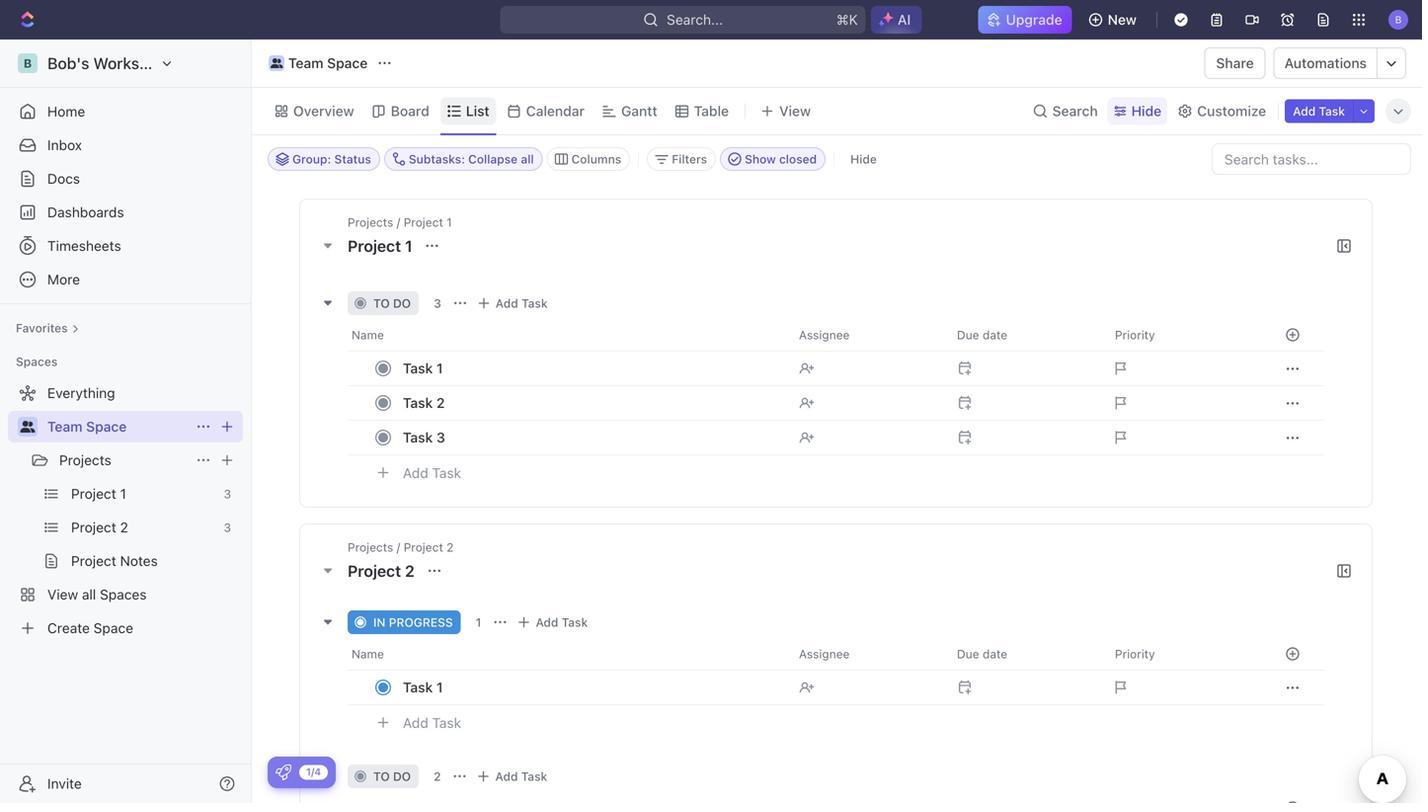 Task type: locate. For each thing, give the bounding box(es) containing it.
3
[[434, 296, 441, 310], [437, 429, 445, 445], [224, 487, 231, 501], [224, 521, 231, 534]]

0 vertical spatial b
[[1395, 14, 1402, 25]]

name for in progress
[[352, 647, 384, 661]]

add task
[[1293, 104, 1345, 118], [496, 296, 548, 310], [403, 465, 461, 481], [536, 615, 588, 629], [403, 715, 461, 731], [495, 769, 547, 783]]

docs
[[47, 170, 80, 187]]

1 vertical spatial assignee
[[799, 647, 850, 661]]

1 vertical spatial space
[[86, 418, 127, 435]]

2 assignee from the top
[[799, 647, 850, 661]]

do up ‎task 1
[[393, 296, 411, 310]]

0 vertical spatial name button
[[348, 319, 787, 351]]

1 vertical spatial project 1
[[71, 485, 126, 502]]

view up create
[[47, 586, 78, 603]]

0 horizontal spatial project 2
[[71, 519, 128, 535]]

0 vertical spatial due date
[[957, 328, 1008, 342]]

0 vertical spatial to
[[373, 296, 390, 310]]

docs link
[[8, 163, 243, 195]]

tree
[[8, 377, 243, 644]]

dashboards
[[47, 204, 124, 220]]

0 horizontal spatial hide
[[851, 152, 877, 166]]

priority button for 3
[[1103, 319, 1261, 351]]

1 vertical spatial b
[[24, 56, 32, 70]]

due date button for 3
[[945, 319, 1103, 351]]

0 vertical spatial view
[[779, 103, 811, 119]]

to do for 3
[[373, 296, 411, 310]]

due date button for 1
[[945, 638, 1103, 670]]

due for 3
[[957, 328, 979, 342]]

/
[[397, 215, 400, 229], [397, 540, 400, 554]]

1 due date from the top
[[957, 328, 1008, 342]]

1 priority button from the top
[[1103, 319, 1261, 351]]

priority button for 1
[[1103, 638, 1261, 670]]

1 vertical spatial projects
[[59, 452, 111, 468]]

1 horizontal spatial project 1
[[348, 237, 416, 255]]

1 vertical spatial all
[[82, 586, 96, 603]]

1 vertical spatial priority button
[[1103, 638, 1261, 670]]

team space link up projects "link"
[[47, 411, 188, 443]]

project 1 down projects / project 1 at the left
[[348, 237, 416, 255]]

1 horizontal spatial team space link
[[264, 51, 373, 75]]

team space down everything
[[47, 418, 127, 435]]

project notes
[[71, 553, 158, 569]]

add task button
[[1285, 99, 1353, 123], [472, 291, 556, 315], [394, 461, 469, 485], [512, 610, 596, 634], [394, 711, 469, 735], [472, 765, 555, 788]]

0 horizontal spatial spaces
[[16, 355, 58, 368]]

priority for 1
[[1115, 647, 1155, 661]]

do
[[393, 296, 411, 310], [393, 769, 411, 783]]

1 vertical spatial assignee button
[[787, 638, 945, 670]]

2 due from the top
[[957, 647, 979, 661]]

search...
[[667, 11, 723, 28]]

2 ‎task from the top
[[403, 395, 433, 411]]

hide down view dropdown button
[[851, 152, 877, 166]]

gantt link
[[617, 97, 658, 125]]

do right the 1/4
[[393, 769, 411, 783]]

project 2 up project notes at the left bottom of the page
[[71, 519, 128, 535]]

date for 1
[[983, 647, 1008, 661]]

all right collapse
[[521, 152, 534, 166]]

board
[[391, 103, 429, 119]]

bob's workspace, , element
[[18, 53, 38, 73]]

1 assignee from the top
[[799, 328, 850, 342]]

1 ‎task from the top
[[403, 360, 433, 376]]

to down projects / project 1 at the left
[[373, 296, 390, 310]]

team space link up overview
[[264, 51, 373, 75]]

project 2 link
[[71, 512, 216, 543]]

1 horizontal spatial spaces
[[100, 586, 147, 603]]

team right user group image
[[288, 55, 324, 71]]

0 vertical spatial space
[[327, 55, 368, 71]]

hide button
[[1108, 97, 1168, 125]]

2 due date from the top
[[957, 647, 1008, 661]]

closed
[[779, 152, 817, 166]]

0 vertical spatial priority button
[[1103, 319, 1261, 351]]

tree containing everything
[[8, 377, 243, 644]]

0 vertical spatial to do
[[373, 296, 411, 310]]

name button for 3
[[348, 319, 787, 351]]

0 horizontal spatial project 1
[[71, 485, 126, 502]]

0 vertical spatial priority
[[1115, 328, 1155, 342]]

1 due from the top
[[957, 328, 979, 342]]

1 vertical spatial /
[[397, 540, 400, 554]]

1 horizontal spatial view
[[779, 103, 811, 119]]

view inside button
[[779, 103, 811, 119]]

all up the create space
[[82, 586, 96, 603]]

0 vertical spatial /
[[397, 215, 400, 229]]

search button
[[1027, 97, 1104, 125]]

spaces down favorites
[[16, 355, 58, 368]]

1 vertical spatial view
[[47, 586, 78, 603]]

view for view
[[779, 103, 811, 119]]

view
[[779, 103, 811, 119], [47, 586, 78, 603]]

0 vertical spatial team space
[[288, 55, 368, 71]]

project 1 link
[[71, 478, 216, 510]]

0 horizontal spatial team space
[[47, 418, 127, 435]]

b inside navigation
[[24, 56, 32, 70]]

filters
[[672, 152, 707, 166]]

user group image
[[20, 421, 35, 433]]

project 2 down projects / project 2
[[348, 562, 419, 580]]

due for 1
[[957, 647, 979, 661]]

new
[[1108, 11, 1137, 28]]

1 down projects / project 1 at the left
[[405, 237, 413, 255]]

0 vertical spatial do
[[393, 296, 411, 310]]

1 / from the top
[[397, 215, 400, 229]]

priority
[[1115, 328, 1155, 342], [1115, 647, 1155, 661]]

inbox
[[47, 137, 82, 153]]

space up overview
[[327, 55, 368, 71]]

0 vertical spatial all
[[521, 152, 534, 166]]

‎task
[[403, 360, 433, 376], [403, 395, 433, 411]]

priority for 3
[[1115, 328, 1155, 342]]

1 priority from the top
[[1115, 328, 1155, 342]]

1 vertical spatial project 2
[[348, 562, 419, 580]]

2 date from the top
[[983, 647, 1008, 661]]

assignee button
[[787, 319, 945, 351], [787, 638, 945, 670]]

2 name from the top
[[352, 647, 384, 661]]

1 name from the top
[[352, 328, 384, 342]]

2 / from the top
[[397, 540, 400, 554]]

projects
[[348, 215, 393, 229], [59, 452, 111, 468], [348, 540, 393, 554]]

to for 2
[[373, 769, 390, 783]]

1 vertical spatial team space link
[[47, 411, 188, 443]]

‎task for ‎task 1
[[403, 360, 433, 376]]

team right user group icon
[[47, 418, 83, 435]]

‎task down ‎task 1
[[403, 395, 433, 411]]

1 assignee button from the top
[[787, 319, 945, 351]]

to do right the 1/4
[[373, 769, 411, 783]]

b button
[[1383, 4, 1414, 36]]

team space
[[288, 55, 368, 71], [47, 418, 127, 435]]

1 horizontal spatial b
[[1395, 14, 1402, 25]]

1
[[447, 215, 452, 229], [405, 237, 413, 255], [437, 360, 443, 376], [120, 485, 126, 502], [476, 615, 481, 629], [437, 679, 443, 695]]

2 to from the top
[[373, 769, 390, 783]]

0 horizontal spatial b
[[24, 56, 32, 70]]

space down 'view all spaces' link
[[94, 620, 133, 636]]

to do
[[373, 296, 411, 310], [373, 769, 411, 783]]

add
[[1293, 104, 1316, 118], [496, 296, 518, 310], [403, 465, 428, 481], [536, 615, 559, 629], [403, 715, 428, 731], [495, 769, 518, 783]]

projects up "project 1" link
[[59, 452, 111, 468]]

1 do from the top
[[393, 296, 411, 310]]

0 vertical spatial assignee button
[[787, 319, 945, 351]]

1 to from the top
[[373, 296, 390, 310]]

1 right progress
[[476, 615, 481, 629]]

2 to do from the top
[[373, 769, 411, 783]]

upgrade
[[1006, 11, 1062, 28]]

3 up 'project notes' link
[[224, 521, 231, 534]]

space
[[327, 55, 368, 71], [86, 418, 127, 435], [94, 620, 133, 636]]

view up closed
[[779, 103, 811, 119]]

2 do from the top
[[393, 769, 411, 783]]

to do up ‎task 1
[[373, 296, 411, 310]]

1 vertical spatial do
[[393, 769, 411, 783]]

automations button
[[1275, 48, 1377, 78]]

automations
[[1285, 55, 1367, 71]]

more
[[47, 271, 80, 287]]

view inside the sidebar navigation
[[47, 586, 78, 603]]

0 vertical spatial projects
[[348, 215, 393, 229]]

2 name button from the top
[[348, 638, 787, 670]]

hide button
[[843, 147, 885, 171]]

1 vertical spatial name
[[352, 647, 384, 661]]

team space link
[[264, 51, 373, 75], [47, 411, 188, 443]]

project down projects "link"
[[71, 485, 116, 502]]

project 2 inside the sidebar navigation
[[71, 519, 128, 535]]

0 horizontal spatial all
[[82, 586, 96, 603]]

ai
[[898, 11, 911, 28]]

1 vertical spatial team space
[[47, 418, 127, 435]]

board link
[[387, 97, 429, 125]]

to right the 1/4
[[373, 769, 390, 783]]

0 vertical spatial ‎task
[[403, 360, 433, 376]]

0 vertical spatial project 2
[[71, 519, 128, 535]]

workspace
[[93, 54, 175, 73]]

0 vertical spatial team
[[288, 55, 324, 71]]

team space up overview
[[288, 55, 368, 71]]

project up progress
[[404, 540, 443, 554]]

projects for project 2
[[348, 540, 393, 554]]

view button
[[754, 97, 818, 125]]

upgrade link
[[978, 6, 1072, 34]]

spaces
[[16, 355, 58, 368], [100, 586, 147, 603]]

all
[[521, 152, 534, 166], [82, 586, 96, 603]]

due
[[957, 328, 979, 342], [957, 647, 979, 661]]

1 vertical spatial date
[[983, 647, 1008, 661]]

team
[[288, 55, 324, 71], [47, 418, 83, 435]]

project down projects / project 1 at the left
[[348, 237, 401, 255]]

0 vertical spatial name
[[352, 328, 384, 342]]

1 vertical spatial due date
[[957, 647, 1008, 661]]

1 down projects "link"
[[120, 485, 126, 502]]

customize button
[[1172, 97, 1272, 125]]

0 vertical spatial due date button
[[945, 319, 1103, 351]]

0 vertical spatial assignee
[[799, 328, 850, 342]]

⌘k
[[837, 11, 858, 28]]

to
[[373, 296, 390, 310], [373, 769, 390, 783]]

1 vertical spatial team
[[47, 418, 83, 435]]

hide inside button
[[851, 152, 877, 166]]

tree inside the sidebar navigation
[[8, 377, 243, 644]]

1 vertical spatial spaces
[[100, 586, 147, 603]]

1 to do from the top
[[373, 296, 411, 310]]

0 horizontal spatial view
[[47, 586, 78, 603]]

2 assignee button from the top
[[787, 638, 945, 670]]

hide right search
[[1132, 103, 1162, 119]]

1 horizontal spatial team space
[[288, 55, 368, 71]]

1 vertical spatial hide
[[851, 152, 877, 166]]

1 vertical spatial ‎task
[[403, 395, 433, 411]]

0 horizontal spatial team space link
[[47, 411, 188, 443]]

1 vertical spatial to
[[373, 769, 390, 783]]

1 vertical spatial to do
[[373, 769, 411, 783]]

status
[[334, 152, 371, 166]]

name button
[[348, 319, 787, 351], [348, 638, 787, 670]]

2 vertical spatial projects
[[348, 540, 393, 554]]

name button up ‎task 1 link
[[348, 319, 787, 351]]

calendar link
[[522, 97, 585, 125]]

onboarding checklist button element
[[276, 765, 291, 780]]

2 down projects / project 2
[[405, 562, 415, 580]]

1 date from the top
[[983, 328, 1008, 342]]

2
[[437, 395, 445, 411], [120, 519, 128, 535], [447, 540, 454, 554], [405, 562, 415, 580], [434, 769, 441, 783]]

project 1 down projects "link"
[[71, 485, 126, 502]]

1 vertical spatial name button
[[348, 638, 787, 670]]

‎task 2 link
[[398, 389, 783, 417]]

task
[[1319, 104, 1345, 118], [522, 296, 548, 310], [403, 429, 433, 445], [432, 465, 461, 481], [562, 615, 588, 629], [403, 679, 433, 695], [432, 715, 461, 731], [521, 769, 547, 783]]

projects up in
[[348, 540, 393, 554]]

sidebar navigation
[[0, 40, 256, 803]]

1 vertical spatial due
[[957, 647, 979, 661]]

0 horizontal spatial team
[[47, 418, 83, 435]]

projects down status
[[348, 215, 393, 229]]

space down everything link
[[86, 418, 127, 435]]

0 vertical spatial date
[[983, 328, 1008, 342]]

1 horizontal spatial hide
[[1132, 103, 1162, 119]]

0 vertical spatial due
[[957, 328, 979, 342]]

3 right "project 1" link
[[224, 487, 231, 501]]

1 vertical spatial priority
[[1115, 647, 1155, 661]]

date
[[983, 328, 1008, 342], [983, 647, 1008, 661]]

do for 2
[[393, 769, 411, 783]]

2 due date button from the top
[[945, 638, 1103, 670]]

2 priority from the top
[[1115, 647, 1155, 661]]

2 priority button from the top
[[1103, 638, 1261, 670]]

overview
[[293, 103, 354, 119]]

onboarding checklist button image
[[276, 765, 291, 780]]

assignee
[[799, 328, 850, 342], [799, 647, 850, 661]]

‎task up ‎task 2
[[403, 360, 433, 376]]

customize
[[1197, 103, 1267, 119]]

2 down task 1
[[434, 769, 441, 783]]

2 up project notes at the left bottom of the page
[[120, 519, 128, 535]]

to for 3
[[373, 296, 390, 310]]

subtasks: collapse all
[[409, 152, 534, 166]]

spaces up create space link
[[100, 586, 147, 603]]

name button up task 1 link
[[348, 638, 787, 670]]

create
[[47, 620, 90, 636]]

1 up ‎task 2
[[437, 360, 443, 376]]

1 inside the sidebar navigation
[[120, 485, 126, 502]]

0 vertical spatial hide
[[1132, 103, 1162, 119]]

1/4
[[306, 766, 321, 777]]

1 vertical spatial due date button
[[945, 638, 1103, 670]]

/ for 1
[[397, 215, 400, 229]]

1 name button from the top
[[348, 319, 787, 351]]

priority button
[[1103, 319, 1261, 351], [1103, 638, 1261, 670]]

columns button
[[547, 147, 630, 171]]

due date
[[957, 328, 1008, 342], [957, 647, 1008, 661]]

group:
[[292, 152, 331, 166]]

1 due date button from the top
[[945, 319, 1103, 351]]

Search tasks... text field
[[1213, 144, 1410, 174]]

/ for 2
[[397, 540, 400, 554]]

project 2
[[71, 519, 128, 535], [348, 562, 419, 580]]



Task type: describe. For each thing, give the bounding box(es) containing it.
‎task 1
[[403, 360, 443, 376]]

calendar
[[526, 103, 585, 119]]

0 vertical spatial spaces
[[16, 355, 58, 368]]

‎task 1 link
[[398, 354, 783, 383]]

date for 3
[[983, 328, 1008, 342]]

name for to do
[[352, 328, 384, 342]]

2 vertical spatial space
[[94, 620, 133, 636]]

table link
[[690, 97, 729, 125]]

invite
[[47, 775, 82, 792]]

collapse
[[468, 152, 518, 166]]

list link
[[462, 97, 490, 125]]

2 up progress
[[447, 540, 454, 554]]

subtasks:
[[409, 152, 465, 166]]

assignee for 1
[[799, 647, 850, 661]]

dashboards link
[[8, 197, 243, 228]]

create space
[[47, 620, 133, 636]]

everything link
[[8, 377, 239, 409]]

columns
[[572, 152, 622, 166]]

favorites
[[16, 321, 68, 335]]

everything
[[47, 385, 115, 401]]

ai button
[[871, 6, 922, 34]]

gantt
[[621, 103, 658, 119]]

view for view all spaces
[[47, 586, 78, 603]]

show closed
[[745, 152, 817, 166]]

view all spaces link
[[8, 579, 239, 610]]

group: status
[[292, 152, 371, 166]]

2 up task 3
[[437, 395, 445, 411]]

show
[[745, 152, 776, 166]]

1 horizontal spatial project 2
[[348, 562, 419, 580]]

show closed button
[[720, 147, 826, 171]]

user group image
[[270, 58, 283, 68]]

new button
[[1080, 4, 1149, 36]]

projects link
[[59, 444, 188, 476]]

task 1
[[403, 679, 443, 695]]

in progress
[[373, 615, 453, 629]]

project up project notes at the left bottom of the page
[[71, 519, 116, 535]]

progress
[[389, 615, 453, 629]]

task 1 link
[[398, 673, 783, 702]]

task 3 link
[[398, 423, 783, 452]]

timesheets
[[47, 238, 121, 254]]

all inside the sidebar navigation
[[82, 586, 96, 603]]

home
[[47, 103, 85, 120]]

1 down subtasks:
[[447, 215, 452, 229]]

task 3
[[403, 429, 445, 445]]

assignee button for 1
[[787, 638, 945, 670]]

projects / project 2
[[348, 540, 454, 554]]

filters button
[[647, 147, 716, 171]]

list
[[466, 103, 490, 119]]

‎task 2
[[403, 395, 445, 411]]

0 vertical spatial project 1
[[348, 237, 416, 255]]

‎task for ‎task 2
[[403, 395, 433, 411]]

inbox link
[[8, 129, 243, 161]]

projects inside projects "link"
[[59, 452, 111, 468]]

project down subtasks:
[[404, 215, 443, 229]]

0 vertical spatial team space link
[[264, 51, 373, 75]]

to do for 2
[[373, 769, 411, 783]]

timesheets link
[[8, 230, 243, 262]]

3 up ‎task 1
[[434, 296, 441, 310]]

projects for project 1
[[348, 215, 393, 229]]

create space link
[[8, 612, 239, 644]]

favorites button
[[8, 316, 88, 340]]

notes
[[120, 553, 158, 569]]

share
[[1216, 55, 1254, 71]]

team inside tree
[[47, 418, 83, 435]]

team space link inside the sidebar navigation
[[47, 411, 188, 443]]

team space inside the sidebar navigation
[[47, 418, 127, 435]]

b inside "dropdown button"
[[1395, 14, 1402, 25]]

project down projects / project 2
[[348, 562, 401, 580]]

project up view all spaces
[[71, 553, 116, 569]]

due date for 3
[[957, 328, 1008, 342]]

more button
[[8, 264, 243, 295]]

project 1 inside the sidebar navigation
[[71, 485, 126, 502]]

view button
[[754, 88, 920, 134]]

2 inside the sidebar navigation
[[120, 519, 128, 535]]

1 horizontal spatial all
[[521, 152, 534, 166]]

do for 3
[[393, 296, 411, 310]]

table
[[694, 103, 729, 119]]

share button
[[1204, 47, 1266, 79]]

projects / project 1
[[348, 215, 452, 229]]

1 horizontal spatial team
[[288, 55, 324, 71]]

search
[[1053, 103, 1098, 119]]

bob's workspace
[[47, 54, 175, 73]]

1 down progress
[[437, 679, 443, 695]]

project notes link
[[71, 545, 239, 577]]

view all spaces
[[47, 586, 147, 603]]

3 down ‎task 2
[[437, 429, 445, 445]]

due date for 1
[[957, 647, 1008, 661]]

name button for 1
[[348, 638, 787, 670]]

overview link
[[289, 97, 354, 125]]

home link
[[8, 96, 243, 127]]

bob's
[[47, 54, 89, 73]]

assignee for 3
[[799, 328, 850, 342]]

in
[[373, 615, 386, 629]]

hide inside dropdown button
[[1132, 103, 1162, 119]]

assignee button for 3
[[787, 319, 945, 351]]



Task type: vqa. For each thing, say whether or not it's contained in the screenshot.
Name dropdown button
yes



